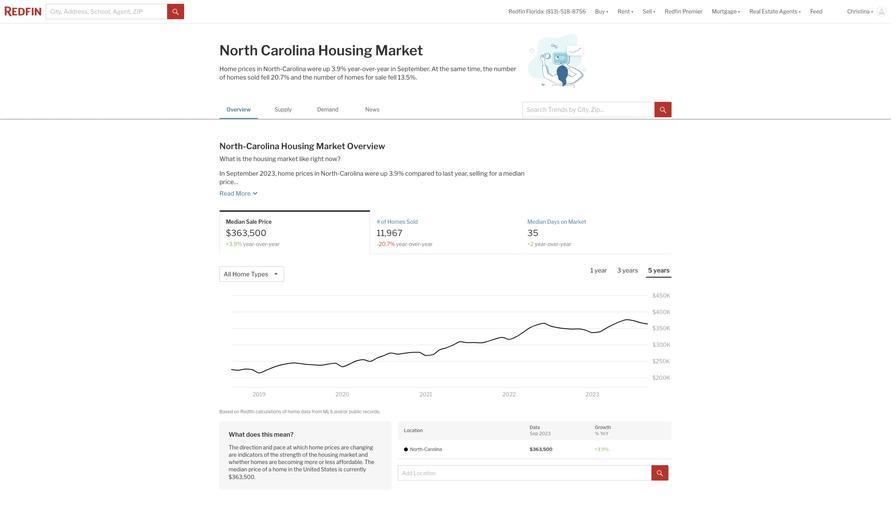 Task type: describe. For each thing, give the bounding box(es) containing it.
year inside home prices in north-carolina were up 3.9% year-over-year in september. at the same time, the number of homes sold fell 20.7% and the number of homes for sale fell 13.5%.
[[377, 65, 390, 73]]

growth % yoy
[[595, 424, 611, 436]]

sep
[[530, 431, 538, 436]]

public
[[349, 409, 362, 415]]

+3.9% inside the median sale price $363,500 +3.9% year-over-year
[[226, 241, 242, 247]]

-
[[377, 241, 379, 247]]

(813)-
[[546, 8, 561, 15]]

0 vertical spatial is
[[237, 155, 241, 163]]

median inside 'in september 2023, home prices in north-carolina were up 3.9% compared to last year, selling for a median price'
[[504, 170, 525, 177]]

0 vertical spatial the
[[229, 444, 238, 451]]

carolina inside home prices in north-carolina were up 3.9% year-over-year in september. at the same time, the number of homes sold fell 20.7% and the number of homes for sale fell 13.5%.
[[282, 65, 306, 73]]

which
[[293, 444, 308, 451]]

real
[[750, 8, 761, 15]]

sell ▾ button
[[638, 0, 660, 23]]

housing for north-
[[281, 141, 314, 151]]

less
[[325, 459, 335, 465]]

market for north-carolina housing market overview
[[316, 141, 345, 151]]

1 vertical spatial home
[[232, 271, 250, 278]]

▾ for buy ▾
[[606, 8, 609, 15]]

overview link
[[219, 100, 258, 118]]

1 vertical spatial $363,500
[[530, 446, 553, 452]]

last
[[443, 170, 454, 177]]

1 vertical spatial the
[[365, 459, 374, 465]]

the down pace
[[270, 451, 279, 458]]

in up sold at left top
[[257, 65, 262, 73]]

of right the calculations
[[282, 409, 287, 415]]

8756
[[572, 8, 586, 15]]

becoming
[[278, 459, 303, 465]]

0 horizontal spatial market
[[277, 155, 298, 163]]

5
[[648, 267, 653, 274]]

agents
[[780, 8, 798, 15]]

mortgage ▾ button
[[708, 0, 745, 23]]

sold
[[407, 219, 418, 225]]

▾ for christina ▾
[[871, 8, 874, 15]]

read
[[219, 190, 234, 197]]

all
[[224, 271, 231, 278]]

for inside 'in september 2023, home prices in north-carolina were up 3.9% compared to last year, selling for a median price'
[[489, 170, 498, 177]]

affordable.
[[336, 459, 364, 465]]

2 vertical spatial and
[[359, 451, 368, 458]]

median inside the direction and pace at which home prices are changing are indicators of the strength of the housing market and whether homes are becoming more or less affordable. the median price of a home in the united states is currently $363,500.
[[229, 466, 247, 473]]

florida:
[[526, 8, 545, 15]]

premier
[[683, 8, 703, 15]]

year,
[[455, 170, 468, 177]]

of down the which
[[303, 451, 308, 458]]

20.7% inside # of homes sold 11,967 -20.7% year-over-year
[[379, 241, 395, 247]]

homes inside the direction and pace at which home prices are changing are indicators of the strength of the housing market and whether homes are becoming more or less affordable. the median price of a home in the united states is currently $363,500.
[[251, 459, 268, 465]]

currently
[[344, 466, 366, 473]]

prices inside 'in september 2023, home prices in north-carolina were up 3.9% compared to last year, selling for a median price'
[[296, 170, 313, 177]]

in inside 'in september 2023, home prices in north-carolina were up 3.9% compared to last year, selling for a median price'
[[315, 170, 320, 177]]

time,
[[468, 65, 482, 73]]

at
[[287, 444, 292, 451]]

up inside 'in september 2023, home prices in north-carolina were up 3.9% compared to last year, selling for a median price'
[[381, 170, 388, 177]]

supply
[[275, 106, 292, 113]]

more
[[305, 459, 318, 465]]

year inside "button"
[[595, 267, 607, 274]]

to
[[436, 170, 442, 177]]

demand link
[[309, 100, 347, 118]]

estate
[[762, 8, 778, 15]]

the right at
[[440, 65, 449, 73]]

indicators
[[238, 451, 263, 458]]

feed button
[[806, 0, 843, 23]]

over- inside the median sale price $363,500 +3.9% year-over-year
[[256, 241, 269, 247]]

year- inside home prices in north-carolina were up 3.9% year-over-year in september. at the same time, the number of homes sold fell 20.7% and the number of homes for sale fell 13.5%.
[[348, 65, 362, 73]]

2 fell from the left
[[388, 74, 397, 81]]

pace
[[274, 444, 286, 451]]

right
[[310, 155, 324, 163]]

up inside home prices in north-carolina were up 3.9% year-over-year in september. at the same time, the number of homes sold fell 20.7% and the number of homes for sale fell 13.5%.
[[323, 65, 330, 73]]

rent ▾
[[618, 8, 634, 15]]

rent ▾ button
[[618, 0, 634, 23]]

buy ▾ button
[[591, 0, 613, 23]]

from
[[312, 409, 322, 415]]

in left september. on the top left
[[391, 65, 396, 73]]

0 horizontal spatial redfin
[[240, 409, 255, 415]]

home inside 'in september 2023, home prices in north-carolina were up 3.9% compared to last year, selling for a median price'
[[278, 170, 294, 177]]

prices inside the direction and pace at which home prices are changing are indicators of the strength of the housing market and whether homes are becoming more or less affordable. the median price of a home in the united states is currently $363,500.
[[325, 444, 340, 451]]

# of homes sold 11,967 -20.7% year-over-year
[[377, 219, 433, 247]]

calculations
[[256, 409, 281, 415]]

homes
[[388, 219, 406, 225]]

united
[[303, 466, 320, 473]]

▾ for sell ▾
[[653, 8, 656, 15]]

0 horizontal spatial housing
[[253, 155, 276, 163]]

1
[[591, 267, 594, 274]]

whether
[[229, 459, 250, 465]]

1 vertical spatial +3.9%
[[595, 446, 609, 452]]

sell ▾ button
[[643, 0, 656, 23]]

housing inside the direction and pace at which home prices are changing are indicators of the strength of the housing market and whether homes are becoming more or less affordable. the median price of a home in the united states is currently $363,500.
[[318, 451, 338, 458]]

for inside home prices in north-carolina were up 3.9% year-over-year in september. at the same time, the number of homes sold fell 20.7% and the number of homes for sale fell 13.5%.
[[366, 74, 374, 81]]

of inside # of homes sold 11,967 -20.7% year-over-year
[[381, 219, 386, 225]]

what does this mean?
[[229, 431, 294, 438]]

buy ▾ button
[[595, 0, 609, 23]]

0 horizontal spatial overview
[[227, 106, 251, 113]]

Search Trends by City, Zip... search field
[[523, 102, 655, 117]]

1 fell from the left
[[261, 74, 270, 81]]

rent
[[618, 8, 630, 15]]

carolina for north-carolina housing market overview
[[246, 141, 279, 151]]

518-
[[561, 8, 572, 15]]

like
[[299, 155, 309, 163]]

mean?
[[274, 431, 294, 438]]

$363,500.
[[229, 474, 256, 480]]

3 years button
[[616, 267, 640, 277]]

prices inside home prices in north-carolina were up 3.9% year-over-year in september. at the same time, the number of homes sold fell 20.7% and the number of homes for sale fell 13.5%.
[[238, 65, 256, 73]]

home up more
[[309, 444, 323, 451]]

days
[[547, 219, 560, 225]]

and inside home prices in north-carolina were up 3.9% year-over-year in september. at the same time, the number of homes sold fell 20.7% and the number of homes for sale fell 13.5%.
[[291, 74, 302, 81]]

north carolina housing market
[[219, 42, 423, 59]]

compared
[[405, 170, 435, 177]]

35
[[528, 228, 539, 238]]

median for $363,500
[[226, 219, 245, 225]]

read more
[[219, 190, 251, 197]]

home inside home prices in north-carolina were up 3.9% year-over-year in september. at the same time, the number of homes sold fell 20.7% and the number of homes for sale fell 13.5%.
[[219, 65, 237, 73]]

redfin florida: (813)-518-8756
[[509, 8, 586, 15]]

what for what does this mean?
[[229, 431, 245, 438]]

years for 3 years
[[623, 267, 638, 274]]

1 vertical spatial on
[[234, 409, 240, 415]]

3
[[617, 267, 621, 274]]

of right indicators
[[264, 451, 269, 458]]

types
[[251, 271, 268, 278]]

what for what is the housing market like right now?
[[219, 155, 235, 163]]

of down indicators
[[262, 466, 267, 473]]

yoy
[[600, 431, 609, 436]]

sale
[[375, 74, 387, 81]]

sell
[[643, 8, 652, 15]]

median sale price $363,500 +3.9% year-over-year
[[226, 219, 280, 247]]

the up more
[[309, 451, 317, 458]]



Task type: vqa. For each thing, say whether or not it's contained in the screenshot.
119K
no



Task type: locate. For each thing, give the bounding box(es) containing it.
median
[[226, 219, 245, 225], [528, 219, 546, 225]]

6 ▾ from the left
[[871, 8, 874, 15]]

years right the 5
[[654, 267, 670, 274]]

year-
[[348, 65, 362, 73], [243, 241, 256, 247], [396, 241, 409, 247], [535, 241, 548, 247]]

$363,500 down sale
[[226, 228, 267, 238]]

over- down "price" on the top
[[256, 241, 269, 247]]

▾ right sell
[[653, 8, 656, 15]]

2 ▾ from the left
[[631, 8, 634, 15]]

0 vertical spatial $363,500
[[226, 228, 267, 238]]

market
[[375, 42, 423, 59], [316, 141, 345, 151], [569, 219, 587, 225]]

+2
[[528, 241, 534, 247]]

submit search image
[[173, 9, 179, 15]]

news
[[365, 106, 380, 113]]

redfin
[[509, 8, 525, 15], [665, 8, 682, 15], [240, 409, 255, 415]]

read more link
[[219, 187, 536, 198]]

1 horizontal spatial market
[[340, 451, 357, 458]]

0 vertical spatial price
[[219, 179, 234, 186]]

0 vertical spatial up
[[323, 65, 330, 73]]

submit search image for add location search field
[[657, 470, 663, 476]]

price inside 'in september 2023, home prices in north-carolina were up 3.9% compared to last year, selling for a median price'
[[219, 179, 234, 186]]

buy
[[595, 8, 605, 15]]

of right #
[[381, 219, 386, 225]]

5 ▾ from the left
[[799, 8, 801, 15]]

market for median days on market 35 +2 year-over-year
[[569, 219, 587, 225]]

median
[[504, 170, 525, 177], [229, 466, 247, 473]]

1 vertical spatial overview
[[347, 141, 385, 151]]

real estate agents ▾ button
[[745, 0, 806, 23]]

the down becoming
[[294, 466, 302, 473]]

year- inside the median sale price $363,500 +3.9% year-over-year
[[243, 241, 256, 247]]

0 horizontal spatial fell
[[261, 74, 270, 81]]

1 vertical spatial market
[[340, 451, 357, 458]]

1 year button
[[589, 267, 609, 277]]

redfin inside button
[[665, 8, 682, 15]]

1 vertical spatial housing
[[318, 451, 338, 458]]

1 horizontal spatial on
[[561, 219, 567, 225]]

1 horizontal spatial and
[[291, 74, 302, 81]]

2 horizontal spatial and
[[359, 451, 368, 458]]

home down becoming
[[273, 466, 287, 473]]

0 vertical spatial a
[[499, 170, 502, 177]]

0 horizontal spatial and
[[263, 444, 272, 451]]

what
[[219, 155, 235, 163], [229, 431, 245, 438]]

1 vertical spatial for
[[489, 170, 498, 177]]

is
[[237, 155, 241, 163], [339, 466, 343, 473]]

median left sale
[[226, 219, 245, 225]]

direction
[[240, 444, 262, 451]]

0 vertical spatial housing
[[253, 155, 276, 163]]

overview
[[227, 106, 251, 113], [347, 141, 385, 151]]

prices up less
[[325, 444, 340, 451]]

mortgage ▾
[[712, 8, 741, 15]]

20.7% right sold at left top
[[271, 74, 290, 81]]

the
[[229, 444, 238, 451], [365, 459, 374, 465]]

+3.9% down yoy
[[595, 446, 609, 452]]

1 vertical spatial were
[[365, 170, 379, 177]]

1 horizontal spatial market
[[375, 42, 423, 59]]

▾ right christina
[[871, 8, 874, 15]]

demand
[[317, 106, 339, 113]]

Add Location search field
[[398, 465, 652, 481]]

0 horizontal spatial for
[[366, 74, 374, 81]]

for right the selling
[[489, 170, 498, 177]]

0 vertical spatial prices
[[238, 65, 256, 73]]

and down changing
[[359, 451, 368, 458]]

1 horizontal spatial housing
[[318, 451, 338, 458]]

0 horizontal spatial is
[[237, 155, 241, 163]]

1 vertical spatial prices
[[296, 170, 313, 177]]

homes
[[227, 74, 246, 81], [345, 74, 364, 81], [251, 459, 268, 465]]

1 horizontal spatial is
[[339, 466, 343, 473]]

all home types
[[224, 271, 268, 278]]

1 horizontal spatial years
[[654, 267, 670, 274]]

mortgage ▾ button
[[712, 0, 741, 23]]

for left sale
[[366, 74, 374, 81]]

0 vertical spatial housing
[[318, 42, 373, 59]]

is right states
[[339, 466, 343, 473]]

submit search image for search trends by city, zip... search box
[[660, 107, 667, 113]]

0 vertical spatial and
[[291, 74, 302, 81]]

prices
[[238, 65, 256, 73], [296, 170, 313, 177], [325, 444, 340, 451]]

▾
[[606, 8, 609, 15], [631, 8, 634, 15], [653, 8, 656, 15], [738, 8, 741, 15], [799, 8, 801, 15], [871, 8, 874, 15]]

the down north carolina housing market
[[303, 74, 312, 81]]

more
[[236, 190, 251, 197]]

home right all at the bottom of page
[[232, 271, 250, 278]]

▾ for mortgage ▾
[[738, 8, 741, 15]]

$363,500
[[226, 228, 267, 238], [530, 446, 553, 452]]

1 vertical spatial median
[[229, 466, 247, 473]]

1 vertical spatial up
[[381, 170, 388, 177]]

1 years from the left
[[623, 267, 638, 274]]

0 vertical spatial were
[[307, 65, 322, 73]]

2 vertical spatial market
[[569, 219, 587, 225]]

the up whether
[[229, 444, 238, 451]]

1 horizontal spatial a
[[499, 170, 502, 177]]

on right days
[[561, 219, 567, 225]]

4 ▾ from the left
[[738, 8, 741, 15]]

1 horizontal spatial 20.7%
[[379, 241, 395, 247]]

real estate agents ▾
[[750, 8, 801, 15]]

1 horizontal spatial $363,500
[[530, 446, 553, 452]]

0 horizontal spatial price
[[219, 179, 234, 186]]

0 vertical spatial number
[[494, 65, 516, 73]]

2 horizontal spatial prices
[[325, 444, 340, 451]]

were inside home prices in north-carolina were up 3.9% year-over-year in september. at the same time, the number of homes sold fell 20.7% and the number of homes for sale fell 13.5%.
[[307, 65, 322, 73]]

redfin for redfin florida: (813)-518-8756
[[509, 8, 525, 15]]

housing up home prices in north-carolina were up 3.9% year-over-year in september. at the same time, the number of homes sold fell 20.7% and the number of homes for sale fell 13.5%.
[[318, 42, 373, 59]]

1 vertical spatial what
[[229, 431, 245, 438]]

in down becoming
[[288, 466, 293, 473]]

are up affordable.
[[341, 444, 349, 451]]

carolina inside 'in september 2023, home prices in north-carolina were up 3.9% compared to last year, selling for a median price'
[[340, 170, 364, 177]]

up up read more link
[[381, 170, 388, 177]]

on inside median days on market 35 +2 year-over-year
[[561, 219, 567, 225]]

up down north carolina housing market
[[323, 65, 330, 73]]

year- inside # of homes sold 11,967 -20.7% year-over-year
[[396, 241, 409, 247]]

0 horizontal spatial prices
[[238, 65, 256, 73]]

market inside median days on market 35 +2 year-over-year
[[569, 219, 587, 225]]

years for 5 years
[[654, 267, 670, 274]]

redfin premier button
[[660, 0, 708, 23]]

records.
[[363, 409, 380, 415]]

0 horizontal spatial the
[[229, 444, 238, 451]]

price down in
[[219, 179, 234, 186]]

2 horizontal spatial redfin
[[665, 8, 682, 15]]

20.7%
[[271, 74, 290, 81], [379, 241, 395, 247]]

1 horizontal spatial 3.9%
[[389, 170, 404, 177]]

1 year
[[591, 267, 607, 274]]

#
[[377, 219, 380, 225]]

2 horizontal spatial market
[[569, 219, 587, 225]]

City, Address, School, Agent, ZIP search field
[[46, 4, 167, 19]]

1 vertical spatial a
[[269, 466, 272, 473]]

0 vertical spatial on
[[561, 219, 567, 225]]

1 vertical spatial 3.9%
[[389, 170, 404, 177]]

sell ▾
[[643, 8, 656, 15]]

north-carolina
[[410, 446, 442, 452]]

market right days
[[569, 219, 587, 225]]

1 vertical spatial are
[[229, 451, 237, 458]]

homes left sale
[[345, 74, 364, 81]]

3.9% inside home prices in north-carolina were up 3.9% year-over-year in september. at the same time, the number of homes sold fell 20.7% and the number of homes for sale fell 13.5%.
[[332, 65, 347, 73]]

0 horizontal spatial housing
[[281, 141, 314, 151]]

▾ right agents
[[799, 8, 801, 15]]

…
[[234, 179, 239, 186]]

year inside median days on market 35 +2 year-over-year
[[561, 241, 572, 247]]

housing for north
[[318, 42, 373, 59]]

3.9% down north carolina housing market
[[332, 65, 347, 73]]

are
[[341, 444, 349, 451], [229, 451, 237, 458], [269, 459, 277, 465]]

the up september
[[243, 155, 252, 163]]

fell right sale
[[388, 74, 397, 81]]

same
[[451, 65, 466, 73]]

2023
[[539, 431, 551, 436]]

1 ▾ from the left
[[606, 8, 609, 15]]

carolina for north-carolina
[[425, 446, 442, 452]]

1 horizontal spatial median
[[528, 219, 546, 225]]

1 horizontal spatial housing
[[318, 42, 373, 59]]

on right based
[[234, 409, 240, 415]]

price up $363,500.
[[248, 466, 261, 473]]

1 median from the left
[[226, 219, 245, 225]]

north-carolina housing market overview
[[219, 141, 385, 151]]

1 horizontal spatial the
[[365, 459, 374, 465]]

a inside the direction and pace at which home prices are changing are indicators of the strength of the housing market and whether homes are becoming more or less affordable. the median price of a home in the united states is currently $363,500.
[[269, 466, 272, 473]]

submit search image
[[660, 107, 667, 113], [657, 470, 663, 476]]

home left data
[[288, 409, 300, 415]]

housing
[[253, 155, 276, 163], [318, 451, 338, 458]]

market inside the direction and pace at which home prices are changing are indicators of the strength of the housing market and whether homes are becoming more or less affordable. the median price of a home in the united states is currently $363,500.
[[340, 451, 357, 458]]

▾ right the 'mortgage'
[[738, 8, 741, 15]]

0 vertical spatial 20.7%
[[271, 74, 290, 81]]

home down what is the housing market like right now?
[[278, 170, 294, 177]]

home
[[219, 65, 237, 73], [232, 271, 250, 278]]

median down whether
[[229, 466, 247, 473]]

fell right sold at left top
[[261, 74, 270, 81]]

the right time,
[[483, 65, 493, 73]]

1 vertical spatial submit search image
[[657, 470, 663, 476]]

3.9% left compared
[[389, 170, 404, 177]]

redfin premier
[[665, 8, 703, 15]]

were inside 'in september 2023, home prices in north-carolina were up 3.9% compared to last year, selling for a median price'
[[365, 170, 379, 177]]

redfin left the calculations
[[240, 409, 255, 415]]

2023,
[[260, 170, 277, 177]]

0 vertical spatial submit search image
[[660, 107, 667, 113]]

▾ for rent ▾
[[631, 8, 634, 15]]

north
[[219, 42, 258, 59]]

0 vertical spatial are
[[341, 444, 349, 451]]

what left does
[[229, 431, 245, 438]]

1 vertical spatial and
[[263, 444, 272, 451]]

north- inside home prices in north-carolina were up 3.9% year-over-year in september. at the same time, the number of homes sold fell 20.7% and the number of homes for sale fell 13.5%.
[[263, 65, 282, 73]]

1 horizontal spatial are
[[269, 459, 277, 465]]

0 horizontal spatial homes
[[227, 74, 246, 81]]

5 years button
[[646, 267, 672, 278]]

1 horizontal spatial number
[[494, 65, 516, 73]]

and/or
[[334, 409, 348, 415]]

buy ▾
[[595, 8, 609, 15]]

over- down sold
[[409, 241, 422, 247]]

of down north carolina housing market
[[337, 74, 343, 81]]

median right the selling
[[504, 170, 525, 177]]

market for north carolina housing market
[[375, 42, 423, 59]]

overview down sold at left top
[[227, 106, 251, 113]]

2 median from the left
[[528, 219, 546, 225]]

0 vertical spatial what
[[219, 155, 235, 163]]

based on redfin calculations of home data from mls and/or public records.
[[219, 409, 380, 415]]

$363,500 inside the median sale price $363,500 +3.9% year-over-year
[[226, 228, 267, 238]]

+3.9% up all at the bottom of page
[[226, 241, 242, 247]]

0 vertical spatial for
[[366, 74, 374, 81]]

market up affordable.
[[340, 451, 357, 458]]

0 horizontal spatial up
[[323, 65, 330, 73]]

in inside the direction and pace at which home prices are changing are indicators of the strength of the housing market and whether homes are becoming more or less affordable. the median price of a home in the united states is currently $363,500.
[[288, 466, 293, 473]]

13.5%.
[[398, 74, 417, 81]]

1 horizontal spatial up
[[381, 170, 388, 177]]

median for 35
[[528, 219, 546, 225]]

0 horizontal spatial 20.7%
[[271, 74, 290, 81]]

1 horizontal spatial median
[[504, 170, 525, 177]]

1 vertical spatial is
[[339, 466, 343, 473]]

1 horizontal spatial overview
[[347, 141, 385, 151]]

market up now?
[[316, 141, 345, 151]]

20.7% inside home prices in north-carolina were up 3.9% year-over-year in september. at the same time, the number of homes sold fell 20.7% and the number of homes for sale fell 13.5%.
[[271, 74, 290, 81]]

mortgage
[[712, 8, 737, 15]]

1 vertical spatial 20.7%
[[379, 241, 395, 247]]

3 ▾ from the left
[[653, 8, 656, 15]]

what up in
[[219, 155, 235, 163]]

carolina
[[261, 42, 315, 59], [282, 65, 306, 73], [246, 141, 279, 151], [340, 170, 364, 177], [425, 446, 442, 452]]

location
[[404, 428, 423, 433]]

in down the right
[[315, 170, 320, 177]]

1 vertical spatial number
[[314, 74, 336, 81]]

the up currently
[[365, 459, 374, 465]]

and left pace
[[263, 444, 272, 451]]

strength
[[280, 451, 301, 458]]

1 vertical spatial housing
[[281, 141, 314, 151]]

christina
[[848, 8, 870, 15]]

1 horizontal spatial fell
[[388, 74, 397, 81]]

0 horizontal spatial years
[[623, 267, 638, 274]]

over- up sale
[[362, 65, 377, 73]]

of left sold at left top
[[219, 74, 225, 81]]

year
[[377, 65, 390, 73], [269, 241, 280, 247], [422, 241, 433, 247], [561, 241, 572, 247], [595, 267, 607, 274]]

market up september. on the top left
[[375, 42, 423, 59]]

over- down days
[[548, 241, 561, 247]]

redfin for redfin premier
[[665, 8, 682, 15]]

0 vertical spatial market
[[375, 42, 423, 59]]

now?
[[325, 155, 341, 163]]

over- inside # of homes sold 11,967 -20.7% year-over-year
[[409, 241, 422, 247]]

number down north carolina housing market
[[314, 74, 336, 81]]

carolina for north carolina housing market
[[261, 42, 315, 59]]

or
[[319, 459, 324, 465]]

0 horizontal spatial were
[[307, 65, 322, 73]]

over- inside median days on market 35 +2 year-over-year
[[548, 241, 561, 247]]

0 vertical spatial +3.9%
[[226, 241, 242, 247]]

home down "north"
[[219, 65, 237, 73]]

▾ right buy
[[606, 8, 609, 15]]

christina ▾
[[848, 8, 874, 15]]

0 horizontal spatial 3.9%
[[332, 65, 347, 73]]

1 horizontal spatial prices
[[296, 170, 313, 177]]

homes down indicators
[[251, 459, 268, 465]]

1 horizontal spatial +3.9%
[[595, 446, 609, 452]]

0 horizontal spatial +3.9%
[[226, 241, 242, 247]]

▾ right rent
[[631, 8, 634, 15]]

0 horizontal spatial number
[[314, 74, 336, 81]]

selling
[[470, 170, 488, 177]]

based
[[219, 409, 233, 415]]

0 horizontal spatial $363,500
[[226, 228, 267, 238]]

over- inside home prices in north-carolina were up 3.9% year-over-year in september. at the same time, the number of homes sold fell 20.7% and the number of homes for sale fell 13.5%.
[[362, 65, 377, 73]]

2 horizontal spatial homes
[[345, 74, 364, 81]]

mls
[[323, 409, 333, 415]]

north-
[[263, 65, 282, 73], [219, 141, 246, 151], [321, 170, 340, 177], [410, 446, 425, 452]]

growth
[[595, 424, 611, 430]]

homes left sold at left top
[[227, 74, 246, 81]]

1 vertical spatial market
[[316, 141, 345, 151]]

are up whether
[[229, 451, 237, 458]]

2 vertical spatial prices
[[325, 444, 340, 451]]

redfin left 'premier'
[[665, 8, 682, 15]]

north- inside 'in september 2023, home prices in north-carolina were up 3.9% compared to last year, selling for a median price'
[[321, 170, 340, 177]]

year inside the median sale price $363,500 +3.9% year-over-year
[[269, 241, 280, 247]]

year- inside median days on market 35 +2 year-over-year
[[535, 241, 548, 247]]

sold
[[248, 74, 260, 81]]

prices up sold at left top
[[238, 65, 256, 73]]

0 horizontal spatial a
[[269, 466, 272, 473]]

1 horizontal spatial price
[[248, 466, 261, 473]]

median inside the median sale price $363,500 +3.9% year-over-year
[[226, 219, 245, 225]]

0 vertical spatial home
[[219, 65, 237, 73]]

median up 35
[[528, 219, 546, 225]]

in september 2023, home prices in north-carolina were up 3.9% compared to last year, selling for a median price
[[219, 170, 525, 186]]

real estate agents ▾ link
[[750, 0, 801, 23]]

0 horizontal spatial market
[[316, 141, 345, 151]]

5 years
[[648, 267, 670, 274]]

$363,500 down 2023
[[530, 446, 553, 452]]

11,967
[[377, 228, 403, 238]]

1 horizontal spatial were
[[365, 170, 379, 177]]

a
[[499, 170, 502, 177], [269, 466, 272, 473]]

price inside the direction and pace at which home prices are changing are indicators of the strength of the housing market and whether homes are becoming more or less affordable. the median price of a home in the united states is currently $363,500.
[[248, 466, 261, 473]]

in
[[219, 170, 225, 177]]

data
[[530, 424, 540, 430]]

in
[[257, 65, 262, 73], [391, 65, 396, 73], [315, 170, 320, 177], [288, 466, 293, 473]]

0 vertical spatial 3.9%
[[332, 65, 347, 73]]

housing up less
[[318, 451, 338, 458]]

housing up 2023,
[[253, 155, 276, 163]]

median days on market 35 +2 year-over-year
[[528, 219, 587, 247]]

home
[[278, 170, 294, 177], [288, 409, 300, 415], [309, 444, 323, 451], [273, 466, 287, 473]]

overview up 'in september 2023, home prices in north-carolina were up 3.9% compared to last year, selling for a median price'
[[347, 141, 385, 151]]

median inside median days on market 35 +2 year-over-year
[[528, 219, 546, 225]]

market left like
[[277, 155, 298, 163]]

fell
[[261, 74, 270, 81], [388, 74, 397, 81]]

prices down like
[[296, 170, 313, 177]]

20.7% down 11,967
[[379, 241, 395, 247]]

is up september
[[237, 155, 241, 163]]

is inside the direction and pace at which home prices are changing are indicators of the strength of the housing market and whether homes are becoming more or less affordable. the median price of a home in the united states is currently $363,500.
[[339, 466, 343, 473]]

a inside 'in september 2023, home prices in north-carolina were up 3.9% compared to last year, selling for a median price'
[[499, 170, 502, 177]]

year inside # of homes sold 11,967 -20.7% year-over-year
[[422, 241, 433, 247]]

sale
[[246, 219, 257, 225]]

were up read more link
[[365, 170, 379, 177]]

and up supply link
[[291, 74, 302, 81]]

housing up like
[[281, 141, 314, 151]]

years
[[623, 267, 638, 274], [654, 267, 670, 274]]

the
[[440, 65, 449, 73], [483, 65, 493, 73], [303, 74, 312, 81], [243, 155, 252, 163], [270, 451, 279, 458], [309, 451, 317, 458], [294, 466, 302, 473]]

0 horizontal spatial median
[[229, 466, 247, 473]]

3.9% inside 'in september 2023, home prices in north-carolina were up 3.9% compared to last year, selling for a median price'
[[389, 170, 404, 177]]

home prices in north-carolina were up 3.9% year-over-year in september. at the same time, the number of homes sold fell 20.7% and the number of homes for sale fell 13.5%.
[[219, 65, 516, 81]]

redfin left florida:
[[509, 8, 525, 15]]

were down north carolina housing market
[[307, 65, 322, 73]]

years right '3'
[[623, 267, 638, 274]]

0 horizontal spatial are
[[229, 451, 237, 458]]

september.
[[397, 65, 430, 73]]

are down pace
[[269, 459, 277, 465]]

2 years from the left
[[654, 267, 670, 274]]

number right time,
[[494, 65, 516, 73]]

2 horizontal spatial are
[[341, 444, 349, 451]]



